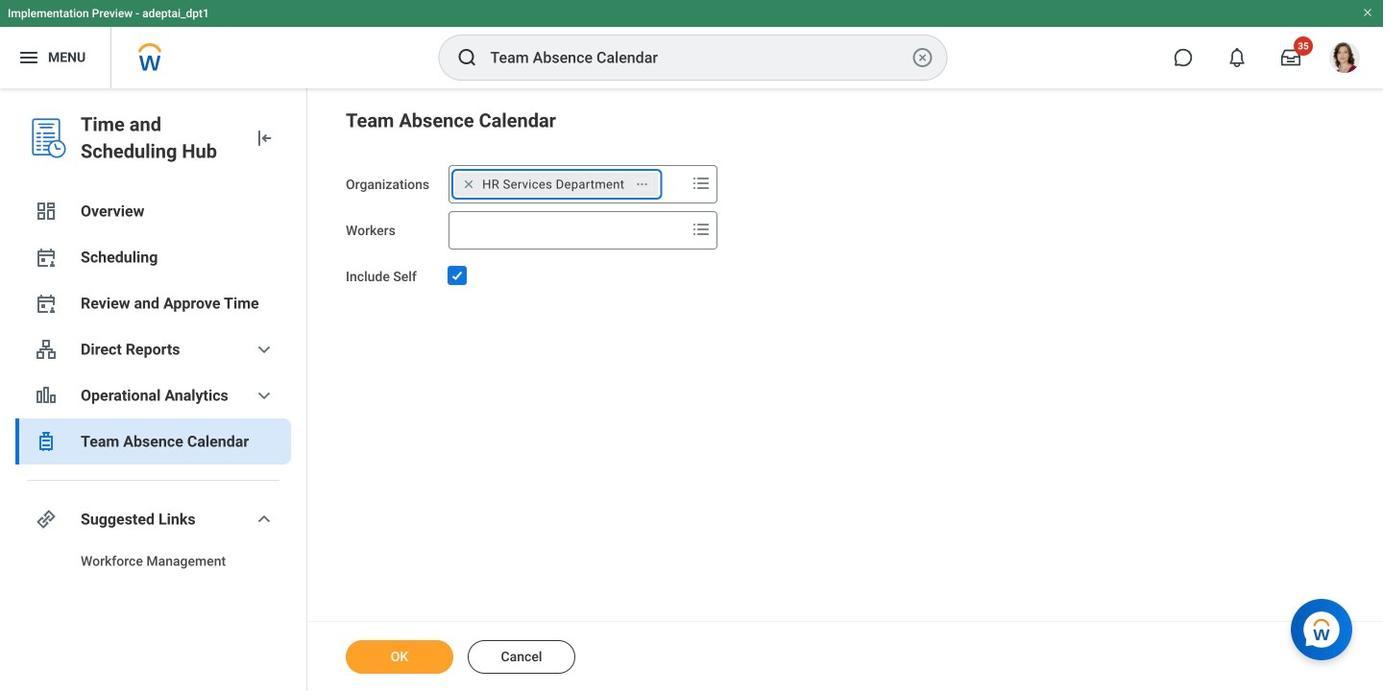 Task type: locate. For each thing, give the bounding box(es) containing it.
close environment banner image
[[1363, 7, 1374, 18]]

Search Workday  search field
[[491, 37, 908, 79]]

hr services department element
[[483, 176, 625, 193]]

task timeoff image
[[35, 430, 58, 454]]

notifications large image
[[1228, 48, 1247, 67]]

1 prompts image from the top
[[690, 172, 713, 195]]

1 vertical spatial prompts image
[[690, 218, 713, 241]]

hr services department, press delete to clear value. option
[[456, 173, 658, 196]]

banner
[[0, 0, 1384, 88]]

prompts image
[[690, 172, 713, 195], [690, 218, 713, 241]]

profile logan mcneil image
[[1330, 42, 1361, 77]]

0 vertical spatial prompts image
[[690, 172, 713, 195]]

related actions image
[[635, 178, 649, 191]]

calendar user solid image
[[35, 246, 58, 269]]

search image
[[456, 46, 479, 69]]

chart image
[[35, 384, 58, 407]]

navigation pane region
[[0, 88, 307, 692]]

view team image
[[35, 338, 58, 361]]



Task type: vqa. For each thing, say whether or not it's contained in the screenshot.
prompts Icon
yes



Task type: describe. For each thing, give the bounding box(es) containing it.
calendar user solid image
[[35, 292, 58, 315]]

link image
[[35, 508, 58, 531]]

dashboard image
[[35, 200, 58, 223]]

inbox large image
[[1282, 48, 1301, 67]]

transformation import image
[[253, 127, 276, 150]]

chevron down small image
[[253, 508, 276, 531]]

Search field
[[450, 213, 686, 248]]

2 prompts image from the top
[[690, 218, 713, 241]]

check small image
[[446, 264, 469, 287]]

justify image
[[17, 46, 40, 69]]

x small image
[[459, 175, 479, 194]]

time and scheduling hub element
[[81, 111, 237, 165]]

x circle image
[[911, 46, 934, 69]]



